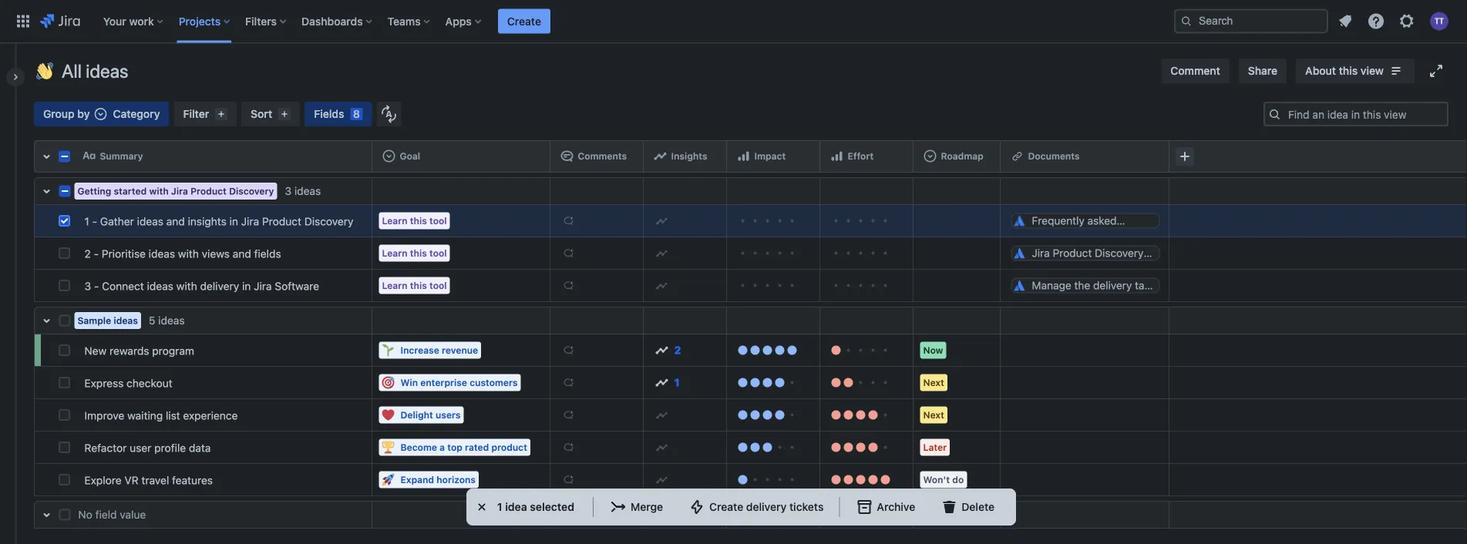 Task type: vqa. For each thing, say whether or not it's contained in the screenshot.
"TICKETS"
yes



Task type: describe. For each thing, give the bounding box(es) containing it.
won't
[[924, 475, 950, 485]]

summary button
[[78, 144, 366, 169]]

revenue
[[442, 345, 478, 356]]

apps button
[[441, 9, 487, 34]]

comment
[[1171, 64, 1221, 77]]

become a top rated product
[[401, 442, 527, 453]]

appswitcher icon image
[[14, 12, 32, 30]]

group
[[43, 108, 75, 120]]

new
[[84, 345, 107, 357]]

increase revenue
[[401, 345, 478, 356]]

in for delivery
[[242, 280, 251, 293]]

group by
[[43, 108, 90, 120]]

insights
[[671, 151, 708, 162]]

customers
[[470, 378, 518, 388]]

goal button
[[378, 144, 544, 169]]

idea
[[505, 501, 527, 514]]

views
[[202, 248, 230, 260]]

autosave is enabled image
[[381, 105, 397, 123]]

tool for software
[[430, 280, 447, 291]]

summary
[[100, 151, 143, 162]]

Search field
[[1175, 9, 1329, 34]]

- for 1
[[92, 215, 97, 228]]

sort
[[251, 108, 272, 120]]

impact image
[[738, 150, 750, 162]]

sort button
[[242, 102, 300, 126]]

insights image
[[656, 344, 668, 357]]

learn this tool for product
[[382, 216, 447, 226]]

archive
[[877, 501, 916, 514]]

top
[[448, 442, 463, 453]]

product
[[492, 442, 527, 453]]

waiting
[[127, 410, 163, 422]]

notifications image
[[1337, 12, 1355, 30]]

:wave: image
[[36, 62, 53, 79]]

roadmap button
[[920, 144, 995, 169]]

won't do
[[924, 475, 964, 485]]

data
[[189, 442, 211, 455]]

this for 2 - prioritise ideas with views and fields
[[410, 248, 427, 259]]

no field value
[[78, 509, 146, 521]]

in for insights
[[230, 215, 238, 228]]

1 - gather ideas and insights in jira product discovery
[[84, 215, 354, 228]]

explore vr travel features
[[84, 474, 213, 487]]

features
[[172, 474, 213, 487]]

about
[[1306, 64, 1337, 77]]

program
[[152, 345, 194, 357]]

teams button
[[383, 9, 436, 34]]

delete button
[[931, 495, 1004, 520]]

your work
[[103, 15, 154, 27]]

:wave: image
[[36, 62, 53, 79]]

polaris common.ui.field config.add.add more.icon image
[[1176, 147, 1195, 166]]

travel
[[141, 474, 169, 487]]

delete image
[[940, 498, 959, 517]]

tickets
[[790, 501, 824, 514]]

rated
[[465, 442, 489, 453]]

later
[[924, 442, 947, 453]]

experience
[[183, 410, 238, 422]]

connect
[[102, 280, 144, 293]]

all ideas
[[62, 60, 128, 82]]

merge
[[631, 501, 663, 514]]

fields
[[314, 108, 344, 120]]

work
[[129, 15, 154, 27]]

learn for software
[[382, 280, 408, 291]]

rewards
[[110, 345, 149, 357]]

2 - prioritise ideas with views and fields
[[84, 248, 281, 260]]

goal
[[400, 151, 420, 162]]

explore
[[84, 474, 122, 487]]

banner containing your work
[[0, 0, 1468, 43]]

merge button
[[600, 495, 673, 520]]

roadmap image
[[924, 150, 937, 162]]

refactor user profile data
[[84, 442, 211, 455]]

settings image
[[1398, 12, 1417, 30]]

apps
[[446, 15, 472, 27]]

value
[[120, 509, 146, 521]]

view
[[1361, 64, 1384, 77]]

filter button
[[174, 102, 237, 126]]

show description image
[[1387, 62, 1406, 80]]

profile
[[154, 442, 186, 455]]

2 button
[[650, 338, 721, 363]]

no
[[78, 509, 92, 521]]

dashboards
[[302, 15, 363, 27]]

checkout
[[127, 377, 172, 390]]

enterprise
[[421, 378, 467, 388]]

create delivery tickets
[[710, 501, 824, 514]]

comment button
[[1162, 59, 1230, 83]]

projects
[[179, 15, 221, 27]]

create for create
[[507, 15, 541, 27]]

user
[[130, 442, 151, 455]]

users
[[436, 410, 461, 421]]

sample ideas
[[78, 315, 138, 326]]

next for express checkout
[[924, 378, 945, 388]]

- for 2
[[94, 248, 99, 260]]

merge image
[[609, 498, 628, 517]]

search image
[[1181, 15, 1193, 27]]

2 tool from the top
[[430, 248, 447, 259]]

list
[[166, 410, 180, 422]]

hyperlink image
[[1011, 150, 1024, 162]]

software
[[275, 280, 319, 293]]



Task type: locate. For each thing, give the bounding box(es) containing it.
delivery left the tickets
[[747, 501, 787, 514]]

1 vertical spatial -
[[94, 248, 99, 260]]

this
[[1339, 64, 1358, 77], [410, 216, 427, 226], [410, 248, 427, 259], [410, 280, 427, 291]]

1 left gather
[[84, 215, 89, 228]]

0 vertical spatial learn
[[382, 216, 408, 226]]

0 vertical spatial and
[[166, 215, 185, 228]]

:heart: image
[[382, 409, 394, 421]]

- left the prioritise
[[94, 248, 99, 260]]

this for 3 - connect ideas with delivery in jira software
[[410, 280, 427, 291]]

become
[[401, 442, 437, 453]]

archive image
[[856, 498, 874, 517]]

comments
[[578, 151, 627, 162]]

2 vertical spatial tool
[[430, 280, 447, 291]]

filters
[[245, 15, 277, 27]]

0 horizontal spatial and
[[166, 215, 185, 228]]

create for create delivery tickets
[[710, 501, 744, 514]]

insights image
[[656, 377, 668, 389]]

0 horizontal spatial create
[[507, 15, 541, 27]]

1
[[84, 215, 89, 228], [674, 376, 680, 389], [497, 501, 503, 514]]

by
[[77, 108, 90, 120]]

1 vertical spatial tool
[[430, 248, 447, 259]]

1 vertical spatial delivery
[[747, 501, 787, 514]]

2 vertical spatial learn
[[382, 280, 408, 291]]

learn for product
[[382, 216, 408, 226]]

2 for 2
[[674, 344, 682, 357]]

delight users
[[401, 410, 461, 421]]

0 horizontal spatial in
[[230, 215, 238, 228]]

create button
[[498, 9, 551, 34]]

this inside popup button
[[1339, 64, 1358, 77]]

horizons
[[437, 475, 476, 485]]

improve waiting list experience
[[84, 410, 238, 422]]

3 - connect ideas with delivery in jira software
[[84, 280, 319, 293]]

learn this tool for software
[[382, 280, 447, 291]]

dashboards button
[[297, 9, 378, 34]]

do
[[953, 475, 964, 485]]

- left connect
[[94, 280, 99, 293]]

add image
[[656, 215, 668, 227], [563, 247, 575, 260], [563, 280, 575, 292], [563, 280, 575, 292], [563, 442, 575, 454], [656, 442, 668, 454], [563, 474, 575, 486], [563, 474, 575, 486]]

learn
[[382, 216, 408, 226], [382, 248, 408, 259], [382, 280, 408, 291]]

2 right insights image
[[674, 344, 682, 357]]

getting started with jira product discovery
[[78, 186, 274, 197], [78, 186, 274, 197]]

all
[[62, 60, 82, 82]]

5 ideas
[[149, 314, 185, 327]]

field
[[95, 509, 117, 521]]

jira image
[[40, 12, 80, 30], [40, 12, 80, 30]]

1 vertical spatial and
[[233, 248, 251, 260]]

0 vertical spatial delivery
[[200, 280, 239, 293]]

started
[[114, 186, 147, 197], [114, 186, 147, 197]]

insights
[[188, 215, 227, 228]]

category
[[113, 108, 160, 120]]

primary element
[[9, 0, 1175, 43]]

refactor
[[84, 442, 127, 455]]

effort button
[[826, 144, 907, 169]]

1 button
[[650, 371, 721, 395]]

next
[[924, 378, 945, 388], [924, 410, 945, 421]]

close image
[[473, 498, 491, 517]]

impact button
[[733, 144, 814, 169]]

vr
[[124, 474, 139, 487]]

1 horizontal spatial and
[[233, 248, 251, 260]]

2 next from the top
[[924, 410, 945, 421]]

- for 3
[[94, 280, 99, 293]]

1 vertical spatial learn
[[382, 248, 408, 259]]

1 vertical spatial 1
[[674, 376, 680, 389]]

next up later
[[924, 410, 945, 421]]

win enterprise customers
[[401, 378, 518, 388]]

expand horizons
[[401, 475, 476, 485]]

new rewards program
[[84, 345, 194, 357]]

effort image
[[831, 150, 843, 162]]

delight
[[401, 410, 433, 421]]

help image
[[1367, 12, 1386, 30]]

getting
[[78, 186, 111, 197], [78, 186, 111, 197]]

cell
[[1170, 177, 1363, 205], [1170, 205, 1363, 238], [914, 238, 1001, 270], [1170, 238, 1363, 270], [914, 270, 1001, 302], [1170, 270, 1363, 302], [373, 307, 551, 335], [551, 307, 644, 335], [644, 307, 727, 335], [727, 307, 821, 335], [821, 307, 914, 335], [914, 307, 1001, 335], [1001, 307, 1170, 335], [1001, 335, 1170, 367], [1170, 335, 1363, 367], [1001, 367, 1170, 400], [1170, 367, 1363, 400], [1001, 400, 1170, 432], [1170, 400, 1363, 432], [1001, 432, 1170, 464], [1170, 432, 1363, 464], [1170, 464, 1363, 497]]

1 right insights icon
[[674, 376, 680, 389]]

create delivery tickets image
[[688, 498, 707, 517]]

insights button
[[650, 144, 721, 169]]

0 vertical spatial tool
[[430, 216, 447, 226]]

0 vertical spatial 2
[[84, 248, 91, 260]]

1 left idea
[[497, 501, 503, 514]]

and left fields
[[233, 248, 251, 260]]

documents button
[[1007, 144, 1163, 169]]

2 horizontal spatial 1
[[674, 376, 680, 389]]

1 vertical spatial next
[[924, 410, 945, 421]]

create right create delivery tickets icon
[[710, 501, 744, 514]]

:seedling: image
[[382, 344, 394, 357]]

banner
[[0, 0, 1468, 43]]

goal image
[[383, 150, 395, 162]]

impact
[[755, 151, 786, 162]]

5
[[149, 314, 155, 327]]

3 tool from the top
[[430, 280, 447, 291]]

1 learn from the top
[[382, 216, 408, 226]]

2 vertical spatial 1
[[497, 501, 503, 514]]

a
[[440, 442, 445, 453]]

documents
[[1028, 151, 1080, 162]]

expand image
[[1428, 62, 1446, 80]]

2 learn from the top
[[382, 248, 408, 259]]

1 for 1 - gather ideas and insights in jira product discovery
[[84, 215, 89, 228]]

2 left the prioritise
[[84, 248, 91, 260]]

0 horizontal spatial 1
[[84, 215, 89, 228]]

3 learn from the top
[[382, 280, 408, 291]]

in left software
[[242, 280, 251, 293]]

about this view
[[1306, 64, 1384, 77]]

comments image
[[561, 150, 573, 162]]

next for improve waiting list experience
[[924, 410, 945, 421]]

0 vertical spatial next
[[924, 378, 945, 388]]

projects button
[[174, 9, 236, 34]]

with
[[149, 186, 169, 197], [149, 186, 169, 197], [178, 248, 199, 260], [176, 280, 197, 293]]

:trophy: image
[[382, 442, 394, 454], [382, 442, 394, 454]]

1 learn this tool from the top
[[382, 216, 447, 226]]

insights image
[[654, 150, 667, 162]]

1 horizontal spatial in
[[242, 280, 251, 293]]

expand
[[401, 475, 434, 485]]

2 inside button
[[674, 344, 682, 357]]

this for 1 - gather ideas and insights in jira product discovery
[[410, 216, 427, 226]]

current project sidebar image
[[0, 62, 34, 93]]

express
[[84, 377, 124, 390]]

1 vertical spatial 2
[[674, 344, 682, 357]]

1 tool from the top
[[430, 216, 447, 226]]

your work button
[[99, 9, 169, 34]]

0 horizontal spatial delivery
[[200, 280, 239, 293]]

2 learn this tool from the top
[[382, 248, 447, 259]]

delete
[[962, 501, 995, 514]]

product
[[191, 186, 227, 197], [191, 186, 227, 197], [262, 215, 302, 228]]

- left gather
[[92, 215, 97, 228]]

filters button
[[241, 9, 292, 34]]

tool for product
[[430, 216, 447, 226]]

1 horizontal spatial delivery
[[747, 501, 787, 514]]

3 learn this tool from the top
[[382, 280, 447, 291]]

learn this tool
[[382, 216, 447, 226], [382, 248, 447, 259], [382, 280, 447, 291]]

1 for 1
[[674, 376, 680, 389]]

summary image
[[83, 150, 95, 162]]

0 horizontal spatial 2
[[84, 248, 91, 260]]

:dart: image
[[382, 377, 394, 389], [382, 377, 394, 389]]

prioritise
[[102, 248, 146, 260]]

archive button
[[846, 495, 925, 520]]

1 horizontal spatial create
[[710, 501, 744, 514]]

3
[[285, 185, 292, 197], [285, 185, 292, 197], [84, 280, 91, 293]]

in right insights
[[230, 215, 238, 228]]

create inside primary element
[[507, 15, 541, 27]]

1 vertical spatial learn this tool
[[382, 248, 447, 259]]

collapse all image
[[37, 147, 56, 166]]

share button
[[1239, 59, 1287, 83]]

create
[[507, 15, 541, 27], [710, 501, 744, 514]]

create delivery tickets button
[[679, 495, 833, 520]]

your profile and settings image
[[1431, 12, 1449, 30]]

gather
[[100, 215, 134, 228]]

1 horizontal spatial 1
[[497, 501, 503, 514]]

0 vertical spatial 1
[[84, 215, 89, 228]]

1 for 1 idea selected
[[497, 501, 503, 514]]

1 idea selected
[[497, 501, 575, 514]]

share
[[1249, 64, 1278, 77]]

0 vertical spatial in
[[230, 215, 238, 228]]

1 next from the top
[[924, 378, 945, 388]]

2 vertical spatial learn this tool
[[382, 280, 447, 291]]

Find an idea in this view field
[[1284, 103, 1448, 125]]

2 vertical spatial -
[[94, 280, 99, 293]]

delivery inside button
[[747, 501, 787, 514]]

:seedling: image
[[382, 344, 394, 357]]

1 vertical spatial create
[[710, 501, 744, 514]]

delivery down the views in the top of the page
[[200, 280, 239, 293]]

0 vertical spatial -
[[92, 215, 97, 228]]

0 vertical spatial learn this tool
[[382, 216, 447, 226]]

1 horizontal spatial 2
[[674, 344, 682, 357]]

comments button
[[556, 144, 637, 169]]

and
[[166, 215, 185, 228], [233, 248, 251, 260]]

now
[[924, 345, 944, 356]]

2 for 2 - prioritise ideas with views and fields
[[84, 248, 91, 260]]

single select dropdown image
[[94, 108, 107, 120]]

increase
[[401, 345, 439, 356]]

tool
[[430, 216, 447, 226], [430, 248, 447, 259], [430, 280, 447, 291]]

create right 'apps' popup button in the top left of the page
[[507, 15, 541, 27]]

:heart: image
[[382, 409, 394, 421]]

filter
[[183, 108, 209, 120]]

1 vertical spatial in
[[242, 280, 251, 293]]

fields
[[254, 248, 281, 260]]

in
[[230, 215, 238, 228], [242, 280, 251, 293]]

:rocket: image
[[382, 474, 394, 486], [382, 474, 394, 486]]

and left insights
[[166, 215, 185, 228]]

0 vertical spatial create
[[507, 15, 541, 27]]

1 inside button
[[674, 376, 680, 389]]

next down now
[[924, 378, 945, 388]]

add image
[[563, 215, 575, 227], [563, 215, 575, 227], [563, 247, 575, 260], [656, 247, 668, 260], [656, 280, 668, 292], [563, 344, 575, 357], [563, 344, 575, 357], [563, 377, 575, 389], [563, 377, 575, 389], [563, 409, 575, 421], [563, 409, 575, 421], [656, 409, 668, 421], [563, 442, 575, 454], [656, 474, 668, 486]]

improve
[[84, 410, 124, 422]]



